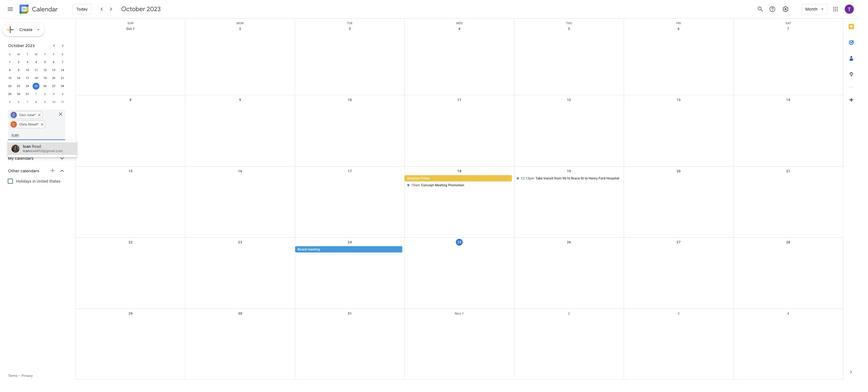 Task type: locate. For each thing, give the bounding box(es) containing it.
13 inside row group
[[52, 69, 55, 72]]

21 element
[[59, 75, 66, 82]]

1 horizontal spatial 12
[[567, 98, 571, 102]]

row group containing 1
[[5, 58, 67, 106]]

18 inside row group
[[35, 77, 38, 80]]

1 vertical spatial 24
[[348, 241, 352, 245]]

2 vertical spatial 5
[[9, 101, 11, 104]]

0 vertical spatial 5
[[568, 27, 570, 31]]

0 horizontal spatial 9
[[18, 69, 19, 72]]

19 down 12 element
[[43, 77, 47, 80]]

fri
[[676, 21, 681, 25]]

0 horizontal spatial 17
[[26, 77, 29, 80]]

11 element
[[33, 67, 40, 74]]

1 horizontal spatial 5
[[44, 61, 46, 64]]

1 horizontal spatial october
[[121, 5, 145, 13]]

12 for sun
[[567, 98, 571, 102]]

0 horizontal spatial 5
[[9, 101, 11, 104]]

calendars down ican
[[15, 156, 34, 161]]

november 7 element
[[24, 99, 31, 106]]

22 inside october 2023 grid
[[8, 85, 11, 88]]

amazon
[[407, 177, 420, 181]]

24
[[26, 85, 29, 88], [348, 241, 352, 245]]

30 inside grid
[[238, 312, 242, 316]]

10
[[26, 69, 29, 72], [348, 98, 352, 102], [52, 101, 55, 104]]

0 horizontal spatial october 2023
[[8, 43, 35, 48]]

oct
[[126, 27, 132, 31]]

9 for sun
[[239, 98, 241, 102]]

3
[[349, 27, 351, 31], [27, 61, 28, 64], [53, 93, 55, 96], [678, 312, 680, 316]]

27
[[52, 85, 55, 88], [677, 241, 681, 245]]

1 horizontal spatial calendar
[[32, 5, 58, 13]]

1
[[133, 27, 135, 31], [9, 61, 11, 64], [35, 93, 37, 96], [462, 312, 464, 316]]

0 horizontal spatial 12
[[43, 69, 47, 72]]

0 horizontal spatial 23
[[17, 85, 20, 88]]

october 2023 up m
[[8, 43, 35, 48]]

october
[[121, 5, 145, 13], [8, 43, 24, 48]]

ford
[[599, 177, 606, 181]]

1 up 15 element
[[9, 61, 11, 64]]

16
[[17, 77, 20, 80], [238, 170, 242, 174]]

0 horizontal spatial 15
[[8, 77, 11, 80]]

0 horizontal spatial 7
[[27, 101, 28, 104]]

5 for oct 1
[[568, 27, 570, 31]]

7 up 14 element
[[62, 61, 63, 64]]

1 horizontal spatial 30
[[238, 312, 242, 316]]

1 horizontal spatial 13
[[677, 98, 681, 102]]

board
[[298, 248, 307, 252]]

14 inside row group
[[61, 69, 64, 72]]

7
[[787, 27, 789, 31], [62, 61, 63, 64], [27, 101, 28, 104]]

0 vertical spatial 15
[[8, 77, 11, 80]]

november 11 element
[[59, 99, 66, 106]]

sat
[[785, 21, 791, 25]]

row
[[76, 19, 843, 25], [76, 24, 843, 96], [5, 50, 67, 58], [5, 58, 67, 66], [5, 66, 67, 74], [5, 74, 67, 82], [5, 82, 67, 90], [5, 90, 67, 98], [76, 96, 843, 167], [5, 98, 67, 106], [76, 167, 843, 238], [76, 238, 843, 310], [76, 310, 843, 381]]

1 horizontal spatial 20
[[677, 170, 681, 174]]

row containing 5
[[5, 98, 67, 106]]

0 horizontal spatial 11
[[35, 69, 38, 72]]

grid
[[75, 19, 843, 381]]

0 horizontal spatial *
[[9, 143, 10, 147]]

2023
[[147, 5, 161, 13], [25, 43, 35, 48]]

nov
[[455, 312, 461, 316]]

0 horizontal spatial s
[[9, 53, 11, 56]]

0 vertical spatial 19
[[43, 77, 47, 80]]

states
[[49, 179, 60, 184]]

8
[[9, 69, 11, 72], [130, 98, 132, 102], [35, 101, 37, 104]]

1 horizontal spatial october 2023
[[121, 5, 161, 13]]

0 vertical spatial 17
[[26, 77, 29, 80]]

26 inside october 2023 grid
[[43, 85, 47, 88]]

calendar up ican
[[11, 143, 27, 147]]

t left f
[[44, 53, 46, 56]]

1 horizontal spatial s
[[62, 53, 63, 56]]

row containing sun
[[76, 19, 843, 25]]

1 horizontal spatial 22
[[129, 241, 133, 245]]

19 inside row group
[[43, 77, 47, 80]]

* inside ceci june, selected option
[[34, 113, 36, 117]]

0 vertical spatial calendars
[[15, 156, 34, 161]]

henry
[[589, 177, 598, 181]]

0 vertical spatial 21
[[61, 77, 64, 80]]

4
[[458, 27, 460, 31], [35, 61, 37, 64], [62, 93, 63, 96], [787, 312, 789, 316]]

5 for 1
[[44, 61, 46, 64]]

None search field
[[0, 108, 71, 147]]

19
[[43, 77, 47, 80], [567, 170, 571, 174]]

october up sun
[[121, 5, 145, 13]]

2 s from the left
[[62, 53, 63, 56]]

0 vertical spatial 30
[[17, 93, 20, 96]]

0 vertical spatial 31
[[26, 93, 29, 96]]

1 horizontal spatial 18
[[457, 170, 461, 174]]

1 horizontal spatial 29
[[129, 312, 133, 316]]

1 vertical spatial calendar
[[11, 143, 27, 147]]

2 horizontal spatial 11
[[457, 98, 461, 102]]

holidays
[[16, 179, 31, 184]]

5
[[568, 27, 570, 31], [44, 61, 46, 64], [9, 101, 11, 104]]

0 vertical spatial 6
[[678, 27, 680, 31]]

19 element
[[42, 75, 48, 82]]

0 vertical spatial 29
[[8, 93, 11, 96]]

0 horizontal spatial 29
[[8, 93, 11, 96]]

0 horizontal spatial 6
[[18, 101, 19, 104]]

14 for sun
[[786, 98, 790, 102]]

month button
[[802, 2, 828, 16]]

29 inside "element"
[[8, 93, 11, 96]]

read
[[32, 144, 41, 149]]

0 vertical spatial 14
[[61, 69, 64, 72]]

12:13pm take transit from 9616 brace st to henry ford hospital
[[521, 177, 619, 181]]

2 horizontal spatial 10
[[348, 98, 352, 102]]

november 4 element
[[59, 91, 66, 98]]

18 element
[[33, 75, 40, 82]]

9
[[18, 69, 19, 72], [239, 98, 241, 102], [44, 101, 46, 104]]

1 vertical spatial 30
[[238, 312, 242, 316]]

17
[[26, 77, 29, 80], [348, 170, 352, 174]]

november 3 element
[[50, 91, 57, 98]]

1 vertical spatial 31
[[348, 312, 352, 316]]

18 up the "amazon prime" "button"
[[457, 170, 461, 174]]

0 vertical spatial 22
[[8, 85, 11, 88]]

2 horizontal spatial 5
[[568, 27, 570, 31]]

30 inside row group
[[17, 93, 20, 96]]

12:13pm
[[521, 177, 534, 181]]

1 horizontal spatial 14
[[786, 98, 790, 102]]

calendar element
[[18, 3, 58, 16]]

1 vertical spatial 19
[[567, 170, 571, 174]]

28 element
[[59, 83, 66, 90]]

24 up board meeting button at the left bottom of the page
[[348, 241, 352, 245]]

t
[[27, 53, 28, 56], [44, 53, 46, 56]]

31 element
[[24, 91, 31, 98]]

calendars up in
[[20, 169, 39, 174]]

0 horizontal spatial 14
[[61, 69, 64, 72]]

other calendars
[[8, 169, 39, 174]]

1 vertical spatial 14
[[786, 98, 790, 102]]

22
[[8, 85, 11, 88], [129, 241, 133, 245]]

6
[[678, 27, 680, 31], [53, 61, 55, 64], [18, 101, 19, 104]]

13 for sun
[[677, 98, 681, 102]]

13 for october 2023
[[52, 69, 55, 72]]

26
[[43, 85, 47, 88], [567, 241, 571, 245]]

s
[[9, 53, 11, 56], [62, 53, 63, 56]]

0 horizontal spatial 19
[[43, 77, 47, 80]]

1 vertical spatial 12
[[567, 98, 571, 102]]

0 horizontal spatial 28
[[61, 85, 64, 88]]

row group
[[5, 58, 67, 106]]

7 down sat
[[787, 27, 789, 31]]

6 down 30 element
[[18, 101, 19, 104]]

18 down 11 element
[[35, 77, 38, 80]]

cell
[[76, 176, 185, 189], [185, 176, 295, 189], [295, 176, 405, 189], [405, 176, 514, 189], [624, 176, 733, 189], [76, 247, 185, 254], [185, 247, 295, 254], [405, 247, 514, 254], [624, 247, 733, 254]]

0 vertical spatial 16
[[17, 77, 20, 80]]

28
[[61, 85, 64, 88], [786, 241, 790, 245]]

read453@gmail.com
[[30, 149, 63, 153]]

0 horizontal spatial 13
[[52, 69, 55, 72]]

13
[[52, 69, 55, 72], [677, 98, 681, 102]]

1 horizontal spatial 11
[[61, 101, 64, 104]]

1 vertical spatial 27
[[677, 241, 681, 245]]

7 down 31 element
[[27, 101, 28, 104]]

t left w
[[27, 53, 28, 56]]

31 for nov 1
[[348, 312, 352, 316]]

1 vertical spatial 16
[[238, 170, 242, 174]]

15
[[8, 77, 11, 80], [129, 170, 133, 174]]

0 vertical spatial 18
[[35, 77, 38, 80]]

0 horizontal spatial 25
[[35, 85, 38, 88]]

concept
[[421, 184, 434, 188]]

* calendar cannot be shown
[[9, 143, 59, 147]]

25
[[35, 85, 38, 88], [457, 241, 461, 245]]

add other calendars image
[[50, 168, 55, 174]]

29 for nov 1
[[129, 312, 133, 316]]

amazon prime button
[[405, 176, 512, 182]]

2 horizontal spatial 8
[[130, 98, 132, 102]]

transit
[[544, 177, 553, 181]]

calendar
[[32, 5, 58, 13], [11, 143, 27, 147]]

0 vertical spatial 23
[[17, 85, 20, 88]]

27 inside row group
[[52, 85, 55, 88]]

calendar heading
[[31, 5, 58, 13]]

12 inside row group
[[43, 69, 47, 72]]

10am
[[411, 184, 420, 188]]

w
[[35, 53, 37, 56]]

11
[[35, 69, 38, 72], [457, 98, 461, 102], [61, 101, 64, 104]]

29 element
[[6, 91, 13, 98]]

0 horizontal spatial 18
[[35, 77, 38, 80]]

28 inside "element"
[[61, 85, 64, 88]]

0 vertical spatial 24
[[26, 85, 29, 88]]

grid containing oct 1
[[75, 19, 843, 381]]

1 horizontal spatial 31
[[348, 312, 352, 316]]

19 up the 12:13pm take transit from 9616 brace st to henry ford hospital
[[567, 170, 571, 174]]

1 horizontal spatial 27
[[677, 241, 681, 245]]

9616
[[562, 177, 570, 181]]

1 horizontal spatial 6
[[53, 61, 55, 64]]

5 up 12 element
[[44, 61, 46, 64]]

0 horizontal spatial 27
[[52, 85, 55, 88]]

20
[[52, 77, 55, 80], [677, 170, 681, 174]]

31 inside 31 element
[[26, 93, 29, 96]]

15 inside 15 element
[[8, 77, 11, 80]]

cannot
[[28, 143, 40, 147]]

1 vertical spatial 29
[[129, 312, 133, 316]]

* up my
[[9, 143, 10, 147]]

1 vertical spatial *
[[37, 123, 39, 127]]

14 for october 2023
[[61, 69, 64, 72]]

25, today element
[[33, 83, 40, 90]]

1 vertical spatial 5
[[44, 61, 46, 64]]

united
[[37, 179, 48, 184]]

25 cell
[[32, 82, 41, 90]]

oct 1
[[126, 27, 135, 31]]

1 vertical spatial 21
[[786, 170, 790, 174]]

0 vertical spatial 25
[[35, 85, 38, 88]]

privacy
[[22, 375, 33, 379]]

* up search for people 'text box'
[[37, 123, 39, 127]]

1 vertical spatial 17
[[348, 170, 352, 174]]

6 down "fri"
[[678, 27, 680, 31]]

1 vertical spatial 6
[[53, 61, 55, 64]]

1 horizontal spatial t
[[44, 53, 46, 56]]

5 down thu
[[568, 27, 570, 31]]

0 horizontal spatial 8
[[9, 69, 11, 72]]

terms link
[[8, 375, 18, 379]]

6 for 1
[[53, 61, 55, 64]]

calendar up create
[[32, 5, 58, 13]]

13 inside grid
[[677, 98, 681, 102]]

1 vertical spatial 18
[[457, 170, 461, 174]]

october up m
[[8, 43, 24, 48]]

1 horizontal spatial 19
[[567, 170, 571, 174]]

0 vertical spatial 12
[[43, 69, 47, 72]]

5 down 29 "element"
[[9, 101, 11, 104]]

calendars
[[15, 156, 34, 161], [20, 169, 39, 174]]

0 horizontal spatial 22
[[8, 85, 11, 88]]

2 horizontal spatial *
[[37, 123, 39, 127]]

24 down '17' "element"
[[26, 85, 29, 88]]

2 horizontal spatial 9
[[239, 98, 241, 102]]

23 inside grid
[[238, 241, 242, 245]]

tab list
[[843, 19, 859, 365]]

1 horizontal spatial 24
[[348, 241, 352, 245]]

1 horizontal spatial 17
[[348, 170, 352, 174]]

s left m
[[9, 53, 11, 56]]

0 horizontal spatial 24
[[26, 85, 29, 88]]

today
[[76, 7, 88, 12]]

–
[[18, 375, 21, 379]]

s right f
[[62, 53, 63, 56]]

1 down 25, today element
[[35, 93, 37, 96]]

1 vertical spatial 25
[[457, 241, 461, 245]]

13 element
[[50, 67, 57, 74]]

* inside chris street, selected option
[[37, 123, 39, 127]]

2 vertical spatial *
[[9, 143, 10, 147]]

0 vertical spatial 13
[[52, 69, 55, 72]]

6 down f
[[53, 61, 55, 64]]

october 2023 up sun
[[121, 5, 161, 13]]

* up chris street, selected option
[[34, 113, 36, 117]]

nov 1
[[455, 312, 464, 316]]

be
[[41, 143, 46, 147]]

21
[[61, 77, 64, 80], [786, 170, 790, 174]]

shown
[[47, 143, 59, 147]]

23
[[17, 85, 20, 88], [238, 241, 242, 245]]

29
[[8, 93, 11, 96], [129, 312, 133, 316]]

row containing 1
[[5, 58, 67, 66]]

amazon prime
[[407, 177, 430, 181]]

0 vertical spatial *
[[34, 113, 36, 117]]

1 vertical spatial 15
[[129, 170, 133, 174]]

31
[[26, 93, 29, 96], [348, 312, 352, 316]]

6 for oct 1
[[678, 27, 680, 31]]

0 horizontal spatial 16
[[17, 77, 20, 80]]

24 inside grid
[[348, 241, 352, 245]]

list box
[[8, 143, 77, 155]]

14
[[61, 69, 64, 72], [786, 98, 790, 102]]

october 2023
[[121, 5, 161, 13], [8, 43, 35, 48]]



Task type: vqa. For each thing, say whether or not it's contained in the screenshot.


Task type: describe. For each thing, give the bounding box(es) containing it.
my calendars button
[[1, 154, 71, 163]]

november 1 element
[[33, 91, 40, 98]]

ceci june, selected option
[[9, 111, 43, 120]]

12 element
[[42, 67, 48, 74]]

ican read ican read453@gmail.com
[[23, 144, 63, 153]]

1 horizontal spatial 15
[[129, 170, 133, 174]]

30 element
[[15, 91, 22, 98]]

16 inside row group
[[17, 77, 20, 80]]

to
[[585, 177, 588, 181]]

27 element
[[50, 83, 57, 90]]

in
[[32, 179, 36, 184]]

2 vertical spatial 7
[[27, 101, 28, 104]]

chris street, selected option
[[9, 120, 46, 129]]

calendars for my calendars
[[15, 156, 34, 161]]

17 inside "element"
[[26, 77, 29, 80]]

1 t from the left
[[27, 53, 28, 56]]

november 10 element
[[50, 99, 57, 106]]

thu
[[566, 21, 572, 25]]

calendars for other calendars
[[20, 169, 39, 174]]

other calendars button
[[1, 167, 71, 176]]

24 element
[[24, 83, 31, 90]]

12 for october 2023
[[43, 69, 47, 72]]

m
[[17, 53, 20, 56]]

privacy link
[[22, 375, 33, 379]]

30 for nov 1
[[238, 312, 242, 316]]

hospital
[[606, 177, 619, 181]]

30 for 1
[[17, 93, 20, 96]]

1 horizontal spatial 8
[[35, 101, 37, 104]]

november 8 element
[[33, 99, 40, 106]]

0 horizontal spatial calendar
[[11, 143, 27, 147]]

14 element
[[59, 67, 66, 74]]

21 inside row group
[[61, 77, 64, 80]]

promotion
[[448, 184, 464, 188]]

20 element
[[50, 75, 57, 82]]

0 vertical spatial calendar
[[32, 5, 58, 13]]

10 element
[[24, 67, 31, 74]]

november 5 element
[[6, 99, 13, 106]]

10 inside row
[[52, 101, 55, 104]]

november 9 element
[[42, 99, 48, 106]]

11 inside row
[[61, 101, 64, 104]]

november 2 element
[[42, 91, 48, 98]]

1 vertical spatial 2023
[[25, 43, 35, 48]]

1 vertical spatial 22
[[129, 241, 133, 245]]

9 inside row
[[44, 101, 46, 104]]

31 for 1
[[26, 93, 29, 96]]

1 right nov at the bottom right of the page
[[462, 312, 464, 316]]

main drawer image
[[7, 6, 14, 13]]

7 for oct 1
[[787, 27, 789, 31]]

meeting
[[308, 248, 320, 252]]

1 vertical spatial 26
[[567, 241, 571, 245]]

0 vertical spatial october
[[121, 5, 145, 13]]

24 inside row group
[[26, 85, 29, 88]]

brace
[[571, 177, 580, 181]]

from
[[554, 177, 562, 181]]

list box containing ican
[[8, 143, 77, 155]]

25 inside cell
[[35, 85, 38, 88]]

22 element
[[6, 83, 13, 90]]

1 s from the left
[[9, 53, 11, 56]]

cell containing amazon prime
[[405, 176, 514, 189]]

17 element
[[24, 75, 31, 82]]

wed
[[456, 21, 463, 25]]

mon
[[237, 21, 244, 25]]

Search for people text field
[[11, 130, 62, 140]]

1 vertical spatial 28
[[786, 241, 790, 245]]

* for chris street, selected option
[[37, 123, 39, 127]]

4 inside november 4 element
[[62, 93, 63, 96]]

f
[[53, 53, 55, 56]]

holidays in united states
[[16, 179, 60, 184]]

8 for october 2023
[[9, 69, 11, 72]]

sun
[[127, 21, 134, 25]]

terms
[[8, 375, 18, 379]]

15 element
[[6, 75, 13, 82]]

row containing oct 1
[[76, 24, 843, 96]]

23 element
[[15, 83, 22, 90]]

1 vertical spatial 20
[[677, 170, 681, 174]]

7 for 1
[[62, 61, 63, 64]]

29 for 1
[[8, 93, 11, 96]]

23 inside row group
[[17, 85, 20, 88]]

settings menu image
[[782, 6, 789, 13]]

2 vertical spatial 6
[[18, 101, 19, 104]]

8 for sun
[[130, 98, 132, 102]]

11 for sun
[[457, 98, 461, 102]]

prime
[[421, 177, 430, 181]]

1 vertical spatial october 2023
[[8, 43, 35, 48]]

row containing s
[[5, 50, 67, 58]]

10am concept meeting promotion
[[411, 184, 464, 188]]

month
[[805, 7, 818, 12]]

2 t from the left
[[44, 53, 46, 56]]

16 element
[[15, 75, 22, 82]]

my calendars
[[8, 156, 34, 161]]

none search field containing * calendar cannot be shown
[[0, 108, 71, 147]]

create
[[19, 27, 33, 32]]

9 for october 2023
[[18, 69, 19, 72]]

10 for sun
[[348, 98, 352, 102]]

26 element
[[42, 83, 48, 90]]

selected people list box
[[8, 110, 56, 130]]

20 inside grid
[[52, 77, 55, 80]]

ican
[[23, 144, 31, 149]]

st
[[581, 177, 584, 181]]

take
[[535, 177, 543, 181]]

0 horizontal spatial october
[[8, 43, 24, 48]]

1 horizontal spatial 21
[[786, 170, 790, 174]]

other
[[8, 169, 19, 174]]

* for ceci june, selected option
[[34, 113, 36, 117]]

meeting
[[435, 184, 447, 188]]

11 for october 2023
[[35, 69, 38, 72]]

november 6 element
[[15, 99, 22, 106]]

today button
[[73, 2, 91, 16]]

1 right oct
[[133, 27, 135, 31]]

board meeting
[[298, 248, 320, 252]]

terms – privacy
[[8, 375, 33, 379]]

october 2023 grid
[[5, 50, 67, 106]]

tue
[[347, 21, 353, 25]]

1 horizontal spatial 2023
[[147, 5, 161, 13]]

ican
[[23, 149, 30, 153]]

10 for october 2023
[[26, 69, 29, 72]]

board meeting button
[[295, 247, 402, 253]]

create button
[[2, 23, 45, 37]]

my
[[8, 156, 14, 161]]



